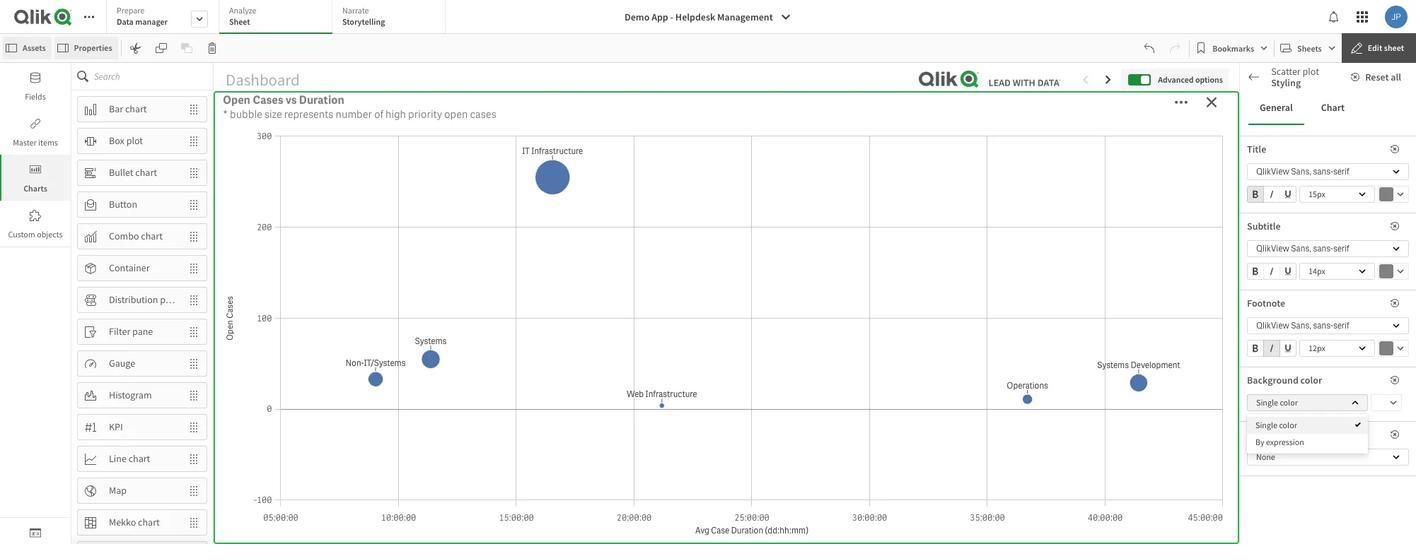 Task type: locate. For each thing, give the bounding box(es) containing it.
reset all
[[1366, 71, 1402, 83]]

move image
[[181, 129, 207, 153], [181, 193, 207, 217], [181, 225, 207, 249], [181, 288, 207, 312], [181, 320, 207, 344], [181, 384, 207, 408], [181, 416, 207, 440], [181, 479, 207, 503]]

filter pane
[[109, 326, 153, 338]]

chart for mekko chart
[[138, 517, 160, 529]]

single for single color
[[1257, 398, 1279, 408]]

general down scatter chart icon
[[1260, 101, 1293, 114]]

color up expression
[[1280, 420, 1298, 431]]

1 move image from the top
[[181, 129, 207, 153]]

mekko
[[109, 517, 136, 529]]

open left 'vs'
[[223, 93, 250, 108]]

sheets button
[[1278, 37, 1339, 59]]

chart for line chart
[[129, 453, 150, 466]]

color inside popup button
[[1280, 398, 1298, 408]]

sheets
[[1298, 43, 1322, 53]]

time
[[369, 372, 395, 387]]

tab list containing general
[[1249, 91, 1408, 125]]

triangle bottom image for alternate states
[[1240, 220, 1259, 227]]

4 move image from the top
[[181, 352, 207, 376]]

background up single color at bottom
[[1247, 374, 1299, 387]]

chart right the mekko
[[138, 517, 160, 529]]

chart
[[1273, 77, 1297, 90], [1322, 101, 1345, 114]]

general button
[[1249, 91, 1305, 125]]

move image for bullet chart
[[181, 161, 207, 185]]

assets
[[23, 42, 46, 53]]

state right set
[[1352, 304, 1370, 314]]

styling up the general button
[[1272, 76, 1301, 89]]

custom
[[8, 229, 35, 240]]

open inside open cases vs duration * bubble size represents number of high priority open cases
[[223, 93, 250, 108]]

cases inside high priority cases 72
[[421, 86, 480, 115]]

container
[[109, 262, 150, 275]]

demo app - helpdesk management button
[[616, 6, 800, 28]]

chart for combo chart
[[141, 230, 163, 243]]

0 vertical spatial triangle bottom image
[[1240, 220, 1259, 227]]

chart right bullet
[[135, 166, 157, 179]]

2 horizontal spatial plot
[[1303, 65, 1320, 78]]

0 horizontal spatial chart
[[1273, 77, 1297, 90]]

single for single color by expression
[[1256, 420, 1278, 431]]

1 vertical spatial plot
[[126, 135, 143, 147]]

move image for map
[[181, 479, 207, 503]]

next image
[[1390, 371, 1399, 384]]

<inherited>.
[[1247, 314, 1289, 325]]

priority inside medium priority cases 142
[[701, 86, 773, 115]]

background image
[[1247, 429, 1327, 442]]

app
[[652, 11, 668, 23]]

0 horizontal spatial tab list
[[106, 0, 451, 35]]

pane
[[132, 326, 153, 338]]

2 vertical spatial group
[[1247, 340, 1297, 360]]

bar
[[109, 103, 123, 115]]

box plot
[[109, 135, 143, 147]]

move image left *
[[181, 97, 207, 121]]

chart
[[125, 103, 147, 115], [135, 166, 157, 179], [141, 230, 163, 243], [129, 453, 150, 466], [138, 517, 160, 529]]

distribution
[[109, 294, 158, 306]]

plot right distribution
[[160, 294, 177, 306]]

0 vertical spatial tab list
[[106, 0, 451, 35]]

chart right combo
[[141, 230, 163, 243]]

medium priority cases 142
[[617, 86, 836, 172]]

single up off
[[1257, 398, 1279, 408]]

move image right 'bullet chart'
[[181, 161, 207, 185]]

1 vertical spatial background
[[1247, 429, 1299, 442]]

plot right the box
[[126, 135, 143, 147]]

general inside button
[[1260, 101, 1293, 114]]

bubble size
[[1247, 444, 1295, 456]]

reset all button
[[1343, 66, 1413, 88]]

7 move image from the top
[[181, 416, 207, 440]]

open cases by priority type
[[645, 166, 788, 181]]

by
[[708, 166, 720, 181]]

tab list
[[106, 0, 451, 35], [1249, 91, 1408, 125]]

1 background from the top
[[1247, 374, 1299, 387]]

bubble
[[230, 108, 262, 122]]

chart down "suggestions" on the top right of page
[[1322, 101, 1345, 114]]

1 group from the top
[[1247, 186, 1297, 206]]

type
[[764, 166, 788, 181]]

presentation
[[1259, 337, 1312, 350]]

1 horizontal spatial plot
[[160, 294, 177, 306]]

application
[[0, 0, 1417, 545]]

cut image
[[130, 42, 141, 54]]

1 vertical spatial single
[[1256, 420, 1278, 431]]

0 vertical spatial background
[[1247, 374, 1299, 387]]

background
[[1247, 374, 1299, 387], [1247, 429, 1299, 442]]

0 vertical spatial single
[[1257, 398, 1279, 408]]

color up single color popup button
[[1301, 374, 1323, 387]]

plot for box plot
[[126, 135, 143, 147]]

203
[[1028, 115, 1105, 172]]

map
[[109, 485, 127, 497]]

bookmarks
[[1213, 43, 1255, 53]]

filter
[[109, 326, 130, 338]]

triangle right image
[[1240, 194, 1259, 201]]

priority
[[345, 86, 417, 115], [701, 86, 773, 115], [1022, 86, 1094, 115], [722, 166, 761, 181]]

resolved
[[261, 372, 307, 387]]

cases inside low priority cases 203
[[1099, 86, 1157, 115]]

cases inside open cases vs duration * bubble size represents number of high priority open cases
[[253, 93, 283, 108]]

-
[[670, 11, 674, 23]]

group down appearance
[[1247, 186, 1297, 206]]

triangle bottom image down 'triangle right' image
[[1240, 220, 1259, 227]]

*
[[223, 108, 228, 122]]

2 move image from the top
[[181, 161, 207, 185]]

move image for histogram
[[181, 384, 207, 408]]

line chart
[[109, 453, 150, 466]]

to right object
[[1347, 293, 1354, 304]]

general up alternate
[[1259, 192, 1291, 204]]

plot inside scatter plot styling
[[1303, 65, 1320, 78]]

&
[[251, 372, 259, 387]]

prepare
[[117, 5, 145, 16]]

6 move image from the top
[[181, 511, 207, 535]]

move image
[[181, 97, 207, 121], [181, 161, 207, 185], [181, 256, 207, 281], [181, 352, 207, 376], [181, 448, 207, 472], [181, 511, 207, 535]]

1 vertical spatial chart
[[1322, 101, 1345, 114]]

2 vertical spatial open
[[221, 372, 248, 387]]

open left & on the bottom
[[221, 372, 248, 387]]

high
[[294, 86, 340, 115]]

0 horizontal spatial you
[[1254, 293, 1266, 304]]

low
[[975, 86, 1017, 115]]

1 vertical spatial state
[[1352, 304, 1370, 314]]

custom objects
[[8, 229, 63, 240]]

background for background image
[[1247, 429, 1299, 442]]

analyze
[[229, 5, 256, 16]]

represents
[[284, 108, 334, 122]]

if
[[1247, 293, 1252, 304]]

advanced options
[[1159, 74, 1223, 85]]

to left add
[[1287, 293, 1294, 304]]

bullet chart
[[109, 166, 157, 179]]

0 vertical spatial styling
[[1272, 76, 1301, 89]]

3 move image from the top
[[181, 225, 207, 249]]

move image for kpi
[[181, 416, 207, 440]]

general
[[1260, 101, 1293, 114], [1259, 192, 1291, 204]]

group up want
[[1247, 263, 1297, 283]]

kpi
[[109, 421, 123, 434]]

0 vertical spatial general
[[1260, 101, 1293, 114]]

triangle bottom image for presentation
[[1240, 339, 1259, 346]]

chart for chart
[[1322, 101, 1345, 114]]

0 vertical spatial open
[[223, 93, 250, 108]]

1 vertical spatial size
[[1279, 444, 1295, 456]]

to right set
[[1372, 304, 1379, 314]]

open left by
[[645, 166, 673, 181]]

1 vertical spatial color
[[1280, 398, 1298, 408]]

state inside if you want to add the object to master visualizations, you need to set state to <inherited>.
[[1352, 304, 1370, 314]]

you right if
[[1254, 293, 1266, 304]]

chart up the general button
[[1273, 77, 1297, 90]]

2 vertical spatial color
[[1280, 420, 1298, 431]]

move image for line chart
[[181, 448, 207, 472]]

all
[[1391, 71, 1402, 83]]

button
[[109, 198, 137, 211]]

1 horizontal spatial chart
[[1322, 101, 1345, 114]]

1 vertical spatial group
[[1247, 263, 1297, 283]]

list box containing single color
[[1247, 415, 1368, 454]]

1 vertical spatial triangle bottom image
[[1240, 339, 1259, 346]]

group
[[1247, 186, 1297, 206], [1247, 263, 1297, 283], [1247, 340, 1297, 360]]

chart right bar
[[125, 103, 147, 115]]

triangle bottom image down <inherited>.
[[1240, 339, 1259, 346]]

Search text field
[[94, 63, 213, 90]]

list box
[[1247, 415, 1368, 454]]

styling up single color at bottom
[[1275, 371, 1305, 384]]

0 vertical spatial group
[[1247, 186, 1297, 206]]

plot
[[1303, 65, 1320, 78], [126, 135, 143, 147], [160, 294, 177, 306]]

0 vertical spatial size
[[264, 108, 282, 122]]

plot down sheets at top right
[[1303, 65, 1320, 78]]

open & resolved cases over time
[[221, 372, 395, 387]]

2 group from the top
[[1247, 263, 1297, 283]]

chart for bullet chart
[[135, 166, 157, 179]]

2 move image from the top
[[181, 193, 207, 217]]

move image for bar chart
[[181, 97, 207, 121]]

copy image
[[155, 42, 167, 54]]

2 background from the top
[[1247, 429, 1299, 442]]

background up bubble size
[[1247, 429, 1299, 442]]

scatter plot styling
[[1272, 65, 1320, 89]]

assets button
[[3, 37, 51, 59]]

suggestions
[[1299, 77, 1349, 90]]

demo app - helpdesk management
[[625, 11, 773, 23]]

color down background color
[[1280, 398, 1298, 408]]

move image right container
[[181, 256, 207, 281]]

group up palette image
[[1247, 340, 1297, 360]]

size left 'vs'
[[264, 108, 282, 122]]

4 move image from the top
[[181, 288, 207, 312]]

fields
[[25, 91, 46, 102]]

0 vertical spatial color
[[1301, 374, 1323, 387]]

5 move image from the top
[[181, 320, 207, 344]]

single down navigation
[[1256, 420, 1278, 431]]

high
[[386, 108, 406, 122]]

2 vertical spatial plot
[[160, 294, 177, 306]]

single inside single color popup button
[[1257, 398, 1279, 408]]

manager
[[135, 16, 168, 27]]

1 vertical spatial tab list
[[1249, 91, 1408, 125]]

1 move image from the top
[[181, 97, 207, 121]]

open cases vs duration * bubble size represents number of high priority open cases
[[223, 93, 497, 122]]

1 horizontal spatial tab list
[[1249, 91, 1408, 125]]

3 move image from the top
[[181, 256, 207, 281]]

state down subtitle
[[1247, 243, 1269, 256]]

color for background color
[[1301, 374, 1323, 387]]

move image right mekko chart
[[181, 511, 207, 535]]

chart right line
[[129, 453, 150, 466]]

priority inside high priority cases 72
[[345, 86, 417, 115]]

move image left & on the bottom
[[181, 352, 207, 376]]

single inside single color by expression
[[1256, 420, 1278, 431]]

next sheet: performance image
[[1103, 74, 1115, 85]]

custom objects button
[[0, 201, 71, 247]]

of
[[374, 108, 384, 122]]

group for footnote
[[1247, 340, 1297, 360]]

priority inside low priority cases 203
[[1022, 86, 1094, 115]]

0 horizontal spatial plot
[[126, 135, 143, 147]]

want
[[1268, 293, 1286, 304]]

expression
[[1266, 437, 1305, 448]]

you left the
[[1299, 304, 1311, 314]]

to left set
[[1332, 304, 1339, 314]]

1 horizontal spatial state
[[1352, 304, 1370, 314]]

triangle bottom image
[[1240, 220, 1259, 227], [1240, 339, 1259, 346]]

5 move image from the top
[[181, 448, 207, 472]]

color inside single color by expression
[[1280, 420, 1298, 431]]

0 vertical spatial chart
[[1273, 77, 1297, 90]]

0 horizontal spatial size
[[264, 108, 282, 122]]

charts button
[[0, 155, 71, 201]]

priority
[[408, 108, 442, 122]]

move image for distribution plot
[[181, 288, 207, 312]]

analyze sheet
[[229, 5, 256, 27]]

0 vertical spatial plot
[[1303, 65, 1320, 78]]

cases
[[421, 86, 480, 115], [778, 86, 836, 115], [1099, 86, 1157, 115], [253, 93, 283, 108], [675, 166, 706, 181], [310, 372, 340, 387]]

1 vertical spatial open
[[645, 166, 673, 181]]

alternate
[[1259, 218, 1297, 231]]

0 horizontal spatial state
[[1247, 243, 1269, 256]]

state
[[1247, 243, 1269, 256], [1352, 304, 1370, 314]]

move image for button
[[181, 193, 207, 217]]

6 move image from the top
[[181, 384, 207, 408]]

size
[[264, 108, 282, 122], [1279, 444, 1295, 456]]

1 vertical spatial styling
[[1275, 371, 1305, 384]]

size down background image
[[1279, 444, 1295, 456]]

3 group from the top
[[1247, 340, 1297, 360]]

bubble
[[1247, 444, 1277, 456]]

2 triangle bottom image from the top
[[1240, 339, 1259, 346]]

1 triangle bottom image from the top
[[1240, 220, 1259, 227]]

cases inside medium priority cases 142
[[778, 86, 836, 115]]

move image for mekko chart
[[181, 511, 207, 535]]

move image right line chart
[[181, 448, 207, 472]]

8 move image from the top
[[181, 479, 207, 503]]

chart inside button
[[1322, 101, 1345, 114]]

by
[[1256, 437, 1265, 448]]

object image
[[30, 164, 41, 175]]

master items
[[13, 137, 58, 148]]

group for title
[[1247, 186, 1297, 206]]



Task type: describe. For each thing, give the bounding box(es) containing it.
chart button
[[1310, 91, 1357, 125]]

image
[[1301, 429, 1327, 442]]

sheet
[[229, 16, 250, 27]]

142
[[688, 115, 765, 172]]

edit sheet button
[[1342, 33, 1417, 63]]

scatter chart image
[[1251, 78, 1262, 89]]

master items button
[[0, 109, 71, 155]]

low priority cases 203
[[975, 86, 1157, 172]]

appearance tab
[[1240, 158, 1417, 185]]

fields button
[[0, 63, 71, 109]]

prepare data manager
[[117, 5, 168, 27]]

gauge
[[109, 357, 135, 370]]

background for background color
[[1247, 374, 1299, 387]]

move image for filter pane
[[181, 320, 207, 344]]

chart for bar chart
[[125, 103, 147, 115]]

background color
[[1247, 374, 1323, 387]]

properties
[[74, 42, 112, 53]]

variables image
[[30, 528, 41, 539]]

delete image
[[206, 42, 218, 54]]

master
[[1356, 293, 1380, 304]]

open for open & resolved cases over time
[[221, 372, 248, 387]]

tab list containing prepare
[[106, 0, 451, 35]]

combo
[[109, 230, 139, 243]]

sheet
[[1385, 42, 1405, 53]]

over
[[342, 372, 367, 387]]

advanced
[[1159, 74, 1194, 85]]

plot for distribution plot
[[160, 294, 177, 306]]

add
[[1296, 293, 1310, 304]]

the
[[1311, 293, 1322, 304]]

0 vertical spatial state
[[1247, 243, 1269, 256]]

if you want to add the object to master visualizations, you need to set state to <inherited>.
[[1247, 293, 1380, 325]]

appearance
[[1247, 165, 1296, 178]]

charts
[[23, 183, 47, 194]]

storytelling
[[342, 16, 385, 27]]

move image for box plot
[[181, 129, 207, 153]]

management
[[718, 11, 773, 23]]

options
[[1196, 74, 1223, 85]]

puzzle image
[[30, 210, 41, 221]]

scatter
[[1272, 65, 1301, 78]]

distribution plot
[[109, 294, 177, 306]]

priority for 72
[[345, 86, 417, 115]]

single color button
[[1247, 395, 1368, 412]]

edit sheet
[[1368, 42, 1405, 53]]

move image for gauge
[[181, 352, 207, 376]]

line
[[109, 453, 127, 466]]

combo chart
[[109, 230, 163, 243]]

narrate
[[342, 5, 369, 16]]

database image
[[30, 72, 41, 83]]

footnote
[[1247, 297, 1286, 310]]

visualizations,
[[1247, 304, 1297, 314]]

mekko chart
[[109, 517, 160, 529]]

72
[[361, 115, 413, 172]]

move image for combo chart
[[181, 225, 207, 249]]

bookmarks button
[[1193, 37, 1272, 59]]

1 horizontal spatial you
[[1299, 304, 1311, 314]]

1 horizontal spatial size
[[1279, 444, 1295, 456]]

helpdesk
[[676, 11, 716, 23]]

cases
[[470, 108, 497, 122]]

1 vertical spatial general
[[1259, 192, 1291, 204]]

need
[[1313, 304, 1330, 314]]

open for open cases vs duration * bubble size represents number of high priority open cases
[[223, 93, 250, 108]]

plot for scatter plot styling
[[1303, 65, 1320, 78]]

bullet
[[109, 166, 133, 179]]

palette image
[[1255, 371, 1266, 383]]

navigation
[[1247, 403, 1292, 415]]

move image for container
[[181, 256, 207, 281]]

bar chart
[[109, 103, 147, 115]]

link image
[[30, 118, 41, 129]]

properties button
[[54, 37, 118, 59]]

vs
[[286, 93, 297, 108]]

size inside open cases vs duration * bubble size represents number of high priority open cases
[[264, 108, 282, 122]]

chart suggestions
[[1273, 77, 1349, 90]]

navigation off
[[1247, 403, 1292, 432]]

edit
[[1368, 42, 1383, 53]]

priority for 203
[[1022, 86, 1094, 115]]

styling inside scatter plot styling
[[1272, 76, 1301, 89]]

off
[[1247, 419, 1260, 432]]

box
[[109, 135, 124, 147]]

high priority cases 72
[[294, 86, 480, 172]]

demo
[[625, 11, 650, 23]]

number
[[336, 108, 372, 122]]

color for single color
[[1280, 398, 1298, 408]]

title
[[1247, 143, 1267, 156]]

open for open cases by priority type
[[645, 166, 673, 181]]

undo image
[[1144, 42, 1156, 54]]

group for subtitle
[[1247, 263, 1297, 283]]

medium
[[617, 86, 696, 115]]

items
[[38, 137, 58, 148]]

color for single color by expression
[[1280, 420, 1298, 431]]

priority for 142
[[701, 86, 773, 115]]

histogram
[[109, 389, 152, 402]]

chart for chart suggestions
[[1273, 77, 1297, 90]]

alternate states
[[1259, 218, 1323, 231]]

application containing 72
[[0, 0, 1417, 545]]

subtitle
[[1247, 220, 1281, 233]]



Task type: vqa. For each thing, say whether or not it's contained in the screenshot.
assets
yes



